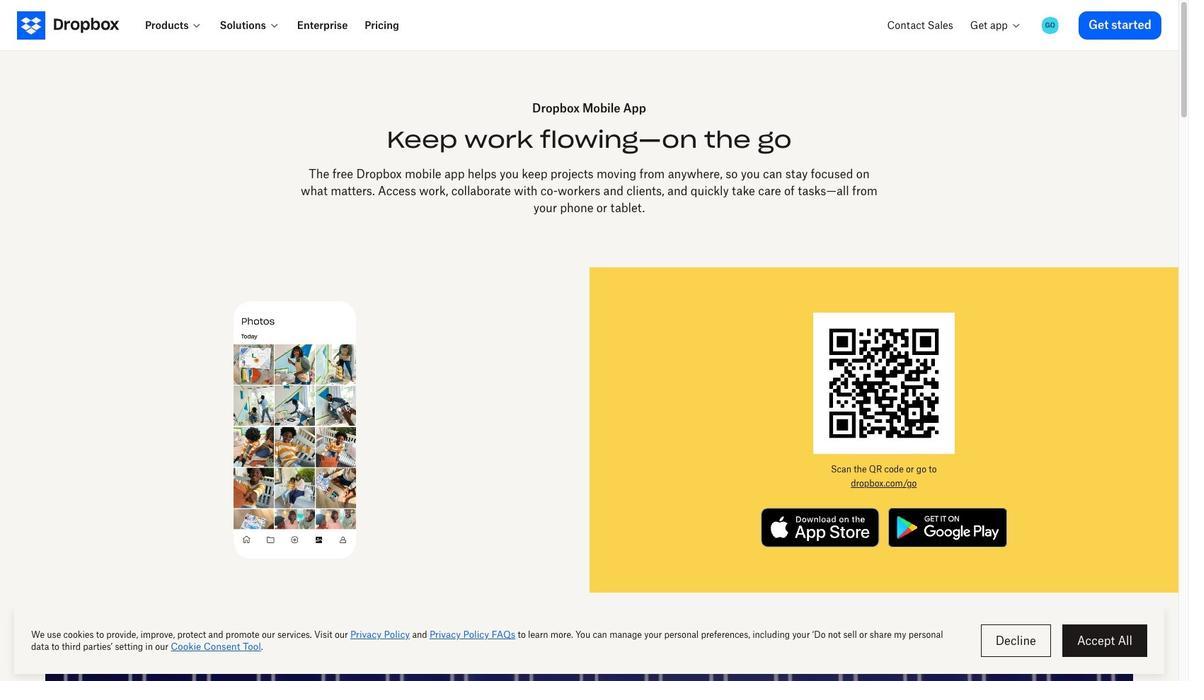 Task type: locate. For each thing, give the bounding box(es) containing it.
qr code image
[[813, 313, 955, 454]]

a video that provides an overview of what you can do with the dropbox app, including sharing, storing, scanning, and backing up important documents and files image
[[45, 644, 1134, 682]]



Task type: vqa. For each thing, say whether or not it's contained in the screenshot.
QR Code image on the right of page
yes



